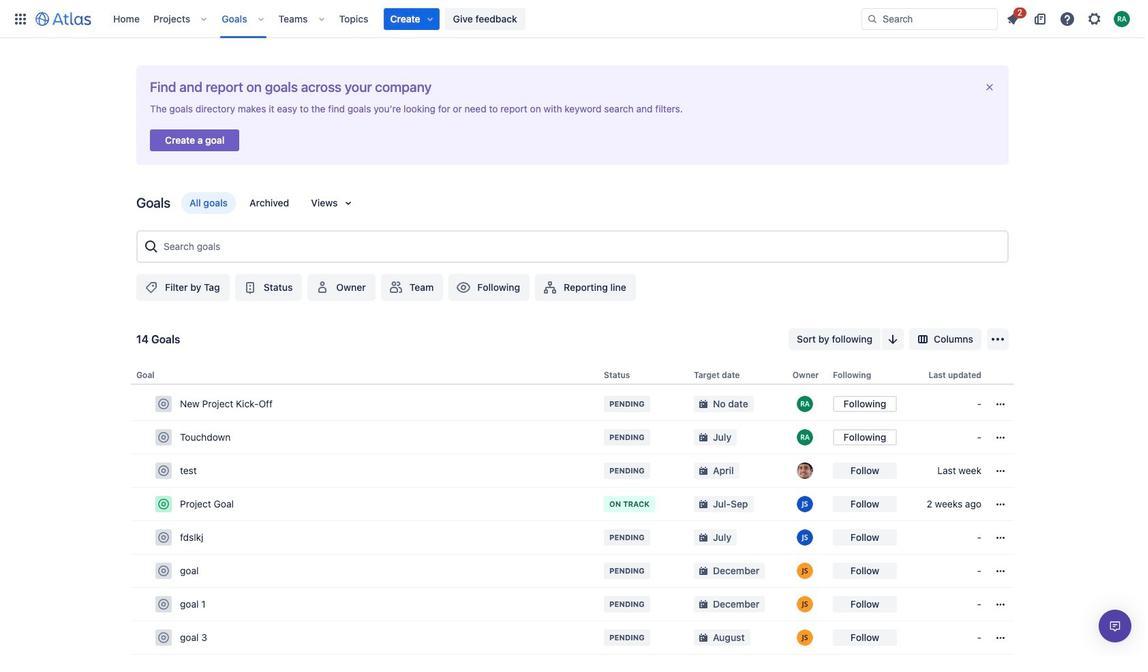 Task type: describe. For each thing, give the bounding box(es) containing it.
goal 1 image
[[158, 600, 169, 611]]

label image
[[143, 280, 160, 296]]

top element
[[8, 0, 862, 38]]

status image
[[242, 280, 258, 296]]

following image
[[456, 280, 472, 296]]

reverse sort order image
[[885, 331, 902, 348]]

more icon image for goal 1 image
[[993, 597, 1009, 613]]

search image
[[868, 13, 878, 24]]

project goal image
[[158, 499, 169, 510]]

switch to... image
[[12, 11, 29, 27]]

open intercom messenger image
[[1108, 619, 1124, 635]]

search goals image
[[143, 239, 160, 255]]

more icon image for goal 3 icon
[[993, 630, 1009, 647]]



Task type: vqa. For each thing, say whether or not it's contained in the screenshot.
More icon corresponding to goal "icon"
yes



Task type: locate. For each thing, give the bounding box(es) containing it.
None search field
[[862, 8, 999, 30]]

account image
[[1114, 11, 1131, 27]]

1 more icon image from the top
[[993, 530, 1009, 546]]

banner
[[0, 0, 1146, 38]]

touchdown image
[[158, 432, 169, 443]]

new project kick-off image
[[158, 399, 169, 410]]

4 more icon image from the top
[[993, 630, 1009, 647]]

close banner image
[[985, 82, 996, 93]]

more icon image for fdslkj icon
[[993, 530, 1009, 546]]

Search goals field
[[160, 235, 1003, 259]]

goal image
[[158, 566, 169, 577]]

more icon image for goal image
[[993, 563, 1009, 580]]

2 more icon image from the top
[[993, 563, 1009, 580]]

test image
[[158, 466, 169, 477]]

notifications image
[[1005, 11, 1022, 27]]

help image
[[1060, 11, 1076, 27]]

3 more icon image from the top
[[993, 597, 1009, 613]]

Search field
[[862, 8, 999, 30]]

more icon image
[[993, 530, 1009, 546], [993, 563, 1009, 580], [993, 597, 1009, 613], [993, 630, 1009, 647]]

fdslkj image
[[158, 533, 169, 544]]

settings image
[[1087, 11, 1104, 27]]

goal 3 image
[[158, 633, 169, 644]]



